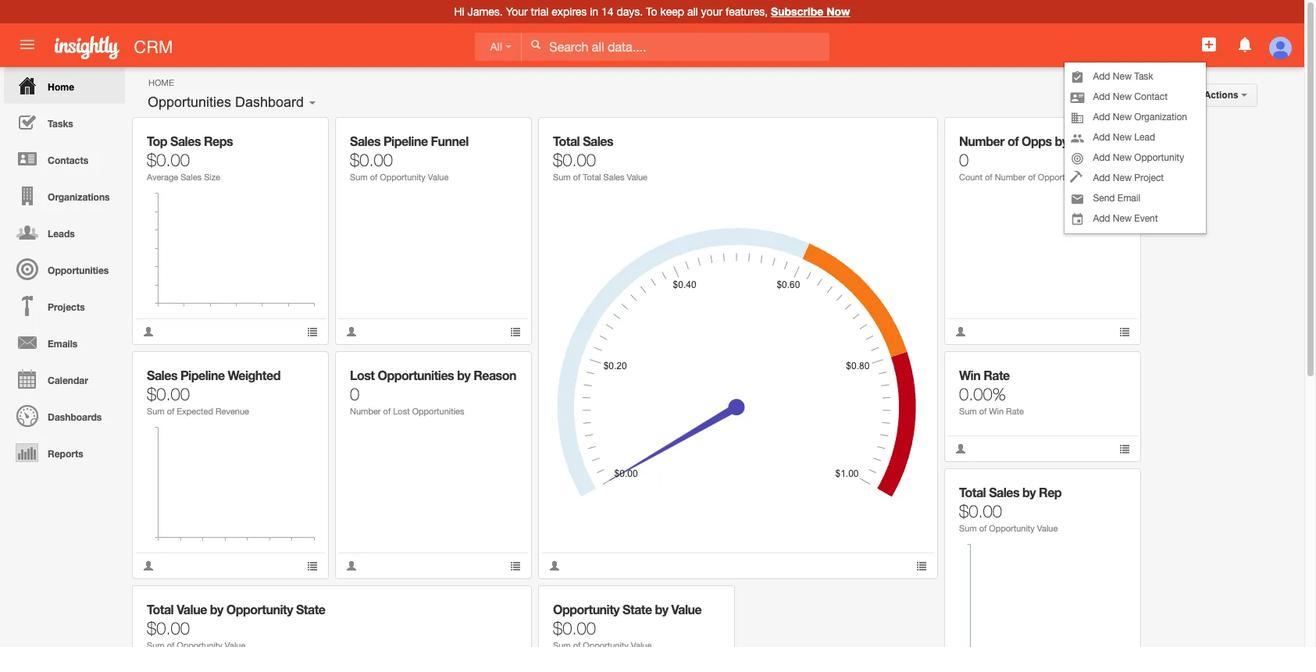 Task type: vqa. For each thing, say whether or not it's contained in the screenshot.
the Task reminder becomes active
no



Task type: describe. For each thing, give the bounding box(es) containing it.
hi
[[454, 5, 465, 18]]

crm
[[134, 38, 173, 57]]

dashboard
[[235, 95, 304, 110]]

opportunities dashboard
[[148, 95, 304, 110]]

top sales reps $0.00 average sales size
[[147, 134, 233, 182]]

keep
[[661, 5, 685, 18]]

add new organization link
[[1065, 107, 1206, 128]]

of right count
[[985, 173, 993, 182]]

add new task link
[[1065, 67, 1206, 87]]

expires
[[552, 5, 587, 18]]

add for add new contact
[[1094, 92, 1111, 103]]

of inside lost opportunities by reason 0 number of lost opportunities
[[383, 407, 391, 416]]

add new lead
[[1094, 132, 1156, 143]]

0 vertical spatial rate
[[984, 368, 1010, 383]]

value inside sales pipeline funnel $0.00 sum of opportunity value
[[428, 173, 449, 182]]

of inside sales pipeline funnel $0.00 sum of opportunity value
[[370, 173, 378, 182]]

of inside total sales by rep $0.00 sum of opportunity value
[[980, 524, 987, 534]]

emails
[[48, 338, 78, 350]]

add new contact
[[1094, 92, 1168, 103]]

wrench image for reps
[[296, 129, 307, 140]]

top sales reps link
[[147, 134, 233, 148]]

features,
[[726, 5, 768, 18]]

value inside total sales by rep $0.00 sum of opportunity value
[[1038, 524, 1058, 534]]

$0.00 inside sales pipeline funnel $0.00 sum of opportunity value
[[350, 150, 393, 170]]

james.
[[468, 5, 503, 18]]

list image for $0.00
[[917, 561, 928, 572]]

event
[[1135, 214, 1158, 225]]

send email link
[[1065, 189, 1206, 209]]

value inside the total sales $0.00 sum of total sales value
[[627, 173, 648, 182]]

emails link
[[4, 324, 125, 361]]

home link
[[4, 67, 125, 104]]

all
[[688, 5, 698, 18]]

opportunity state by value link
[[553, 602, 702, 617]]

funnel
[[431, 134, 469, 148]]

of left the opps
[[1008, 134, 1019, 148]]

your
[[701, 5, 723, 18]]

projects link
[[4, 288, 125, 324]]

0 inside number of opps by state 0 count of number of opportunities
[[960, 150, 969, 170]]

$0.00 inside total sales by rep $0.00 sum of opportunity value
[[960, 502, 1003, 522]]

subscribe
[[771, 5, 824, 18]]

all
[[490, 41, 502, 53]]

by for 0
[[457, 368, 471, 383]]

tasks link
[[4, 104, 125, 141]]

new for event
[[1113, 214, 1132, 225]]

1 horizontal spatial lost
[[393, 407, 410, 416]]

rep
[[1039, 485, 1062, 500]]

1 horizontal spatial state
[[623, 602, 652, 617]]

leads
[[48, 228, 75, 240]]

of inside win rate 0.00% sum of win rate
[[980, 407, 987, 416]]

dashboards
[[48, 412, 102, 424]]

reps
[[204, 134, 233, 148]]

number of opps by state link
[[960, 134, 1101, 148]]

total for $0.00
[[960, 485, 986, 500]]

number of opps by state 0 count of number of opportunities
[[960, 134, 1101, 182]]

add new opportunity link
[[1065, 148, 1206, 168]]

new for organization
[[1113, 112, 1132, 123]]

of down the number of opps by state link
[[1028, 173, 1036, 182]]

1 vertical spatial number
[[995, 173, 1026, 182]]

organization
[[1135, 112, 1188, 123]]

sales pipeline weighted $0.00 sum of expected revenue
[[147, 368, 280, 416]]

user image for of
[[143, 561, 154, 572]]

add for add new organization
[[1094, 112, 1111, 123]]

add for add new task
[[1094, 71, 1111, 82]]

sales inside sales pipeline weighted $0.00 sum of expected revenue
[[147, 368, 177, 383]]

$0.00 down the opportunity state by value link
[[553, 619, 596, 639]]

sales inside sales pipeline funnel $0.00 sum of opportunity value
[[350, 134, 381, 148]]

contact
[[1135, 92, 1168, 103]]

now
[[827, 5, 851, 18]]

pipeline for weighted
[[180, 368, 225, 383]]

opportunity inside total sales by rep $0.00 sum of opportunity value
[[989, 524, 1035, 534]]

total sales link
[[553, 134, 613, 148]]

task
[[1135, 71, 1154, 82]]

navigation containing home
[[0, 67, 125, 471]]

total sales $0.00 sum of total sales value
[[553, 134, 648, 182]]

Search all data.... text field
[[522, 33, 830, 61]]

subscribe now link
[[771, 5, 851, 18]]

organizations link
[[4, 177, 125, 214]]

sales pipeline funnel $0.00 sum of opportunity value
[[350, 134, 469, 182]]

your
[[506, 5, 528, 18]]

total for of
[[553, 134, 580, 148]]

number inside lost opportunities by reason 0 number of lost opportunities
[[350, 407, 381, 416]]

to
[[646, 5, 658, 18]]

$0.00 inside sales pipeline weighted $0.00 sum of expected revenue
[[147, 384, 190, 405]]

add new lead link
[[1065, 128, 1206, 148]]

add new project
[[1094, 173, 1164, 184]]

lost opportunities by reason 0 number of lost opportunities
[[350, 368, 516, 416]]

send
[[1094, 193, 1115, 204]]

opportunity inside sales pipeline funnel $0.00 sum of opportunity value
[[380, 173, 426, 182]]

opportunity state by value
[[553, 602, 702, 617]]

add new opportunity
[[1094, 153, 1185, 164]]

in
[[590, 5, 599, 18]]

0.00%
[[960, 384, 1006, 405]]

projects
[[48, 302, 85, 313]]

total sales by rep $0.00 sum of opportunity value
[[960, 485, 1062, 534]]

calendar link
[[4, 361, 125, 398]]

send email
[[1094, 193, 1141, 204]]

dashboards link
[[4, 398, 125, 434]]

total value by opportunity state link
[[147, 602, 325, 617]]

lost opportunities by reason link
[[350, 368, 516, 383]]

all link
[[475, 33, 522, 61]]

of inside sales pipeline weighted $0.00 sum of expected revenue
[[167, 407, 174, 416]]



Task type: locate. For each thing, give the bounding box(es) containing it.
tasks
[[48, 118, 73, 130]]

2 new from the top
[[1113, 92, 1132, 103]]

number up count
[[960, 134, 1005, 148]]

opportunities
[[148, 95, 231, 110], [1038, 173, 1091, 182], [48, 265, 109, 277], [378, 368, 454, 383], [412, 407, 465, 416]]

trial
[[531, 5, 549, 18]]

reason
[[474, 368, 516, 383]]

0 horizontal spatial state
[[296, 602, 325, 617]]

add for add new lead
[[1094, 132, 1111, 143]]

top
[[147, 134, 167, 148]]

expected
[[177, 407, 213, 416]]

6 add from the top
[[1094, 173, 1111, 184]]

new left task
[[1113, 71, 1132, 82]]

sum inside sales pipeline weighted $0.00 sum of expected revenue
[[147, 407, 165, 416]]

rate up the '0.00%'
[[984, 368, 1010, 383]]

3 add from the top
[[1094, 112, 1111, 123]]

total value by opportunity state
[[147, 602, 325, 617]]

list image
[[510, 327, 521, 338], [1120, 327, 1131, 338], [1120, 444, 1131, 455], [307, 561, 318, 572], [510, 561, 521, 572], [917, 561, 928, 572]]

1 vertical spatial pipeline
[[180, 368, 225, 383]]

0 vertical spatial lost
[[350, 368, 375, 383]]

add up send
[[1094, 173, 1111, 184]]

0 vertical spatial win
[[960, 368, 981, 383]]

add new event
[[1094, 214, 1158, 225]]

pipeline up expected
[[180, 368, 225, 383]]

number right count
[[995, 173, 1026, 182]]

by inside number of opps by state 0 count of number of opportunities
[[1055, 134, 1069, 148]]

new up add new lead
[[1113, 112, 1132, 123]]

1 horizontal spatial win
[[989, 407, 1004, 416]]

of down lost opportunities by reason link
[[383, 407, 391, 416]]

opportunities inside opportunities dashboard button
[[148, 95, 231, 110]]

sum down the '0.00%'
[[960, 407, 977, 416]]

$0.00 up expected
[[147, 384, 190, 405]]

sum inside win rate 0.00% sum of win rate
[[960, 407, 977, 416]]

user image for funnel
[[346, 327, 357, 338]]

reports
[[48, 449, 83, 460]]

new left lead
[[1113, 132, 1132, 143]]

1 vertical spatial user image
[[143, 561, 154, 572]]

1 vertical spatial 0
[[350, 384, 360, 405]]

1 horizontal spatial pipeline
[[384, 134, 428, 148]]

total sales by rep link
[[960, 485, 1062, 500]]

add for add new project
[[1094, 173, 1111, 184]]

2 add from the top
[[1094, 92, 1111, 103]]

1 horizontal spatial 0
[[960, 150, 969, 170]]

add
[[1094, 71, 1111, 82], [1094, 92, 1111, 103], [1094, 112, 1111, 123], [1094, 132, 1111, 143], [1094, 153, 1111, 164], [1094, 173, 1111, 184], [1094, 214, 1111, 225]]

$0.00 inside the top sales reps $0.00 average sales size
[[147, 150, 190, 170]]

opportunities inside number of opps by state 0 count of number of opportunities
[[1038, 173, 1091, 182]]

0 horizontal spatial 0
[[350, 384, 360, 405]]

of down the '0.00%'
[[980, 407, 987, 416]]

notifications image
[[1236, 35, 1255, 54]]

add new event link
[[1065, 209, 1206, 229]]

2 vertical spatial number
[[350, 407, 381, 416]]

7 new from the top
[[1113, 214, 1132, 225]]

actions
[[1205, 90, 1242, 101]]

0 vertical spatial pipeline
[[384, 134, 428, 148]]

new for project
[[1113, 173, 1132, 184]]

state inside number of opps by state 0 count of number of opportunities
[[1072, 134, 1101, 148]]

1 vertical spatial rate
[[1007, 407, 1024, 416]]

add up add new lead
[[1094, 112, 1111, 123]]

sum
[[350, 173, 368, 182], [553, 173, 571, 182], [147, 407, 165, 416], [960, 407, 977, 416], [960, 524, 977, 534]]

sum inside the total sales $0.00 sum of total sales value
[[553, 173, 571, 182]]

3 new from the top
[[1113, 112, 1132, 123]]

user image
[[956, 327, 967, 338], [143, 561, 154, 572]]

new up send email
[[1113, 173, 1132, 184]]

sales pipeline funnel link
[[350, 134, 469, 148]]

of inside the total sales $0.00 sum of total sales value
[[573, 173, 581, 182]]

win up the '0.00%'
[[960, 368, 981, 383]]

4 new from the top
[[1113, 132, 1132, 143]]

0 horizontal spatial win
[[960, 368, 981, 383]]

number down lost opportunities by reason link
[[350, 407, 381, 416]]

add up add new contact
[[1094, 71, 1111, 82]]

add new task
[[1094, 71, 1154, 82]]

by for state
[[210, 602, 223, 617]]

opportunities inside opportunities 'link'
[[48, 265, 109, 277]]

add new contact link
[[1065, 87, 1206, 107]]

pipeline inside sales pipeline funnel $0.00 sum of opportunity value
[[384, 134, 428, 148]]

opportunities dashboard button
[[142, 91, 310, 114]]

email
[[1118, 193, 1141, 204]]

wrench image for funnel
[[499, 129, 510, 140]]

0 vertical spatial user image
[[956, 327, 967, 338]]

contacts
[[48, 155, 88, 166]]

state for number of opps by state 0 count of number of opportunities
[[1072, 134, 1101, 148]]

0 inside lost opportunities by reason 0 number of lost opportunities
[[350, 384, 360, 405]]

list image for opps
[[1120, 327, 1131, 338]]

new down add new task
[[1113, 92, 1132, 103]]

pipeline left "funnel" on the top of page
[[384, 134, 428, 148]]

add for add new opportunity
[[1094, 153, 1111, 164]]

new down add new lead
[[1113, 153, 1132, 164]]

opportunity
[[1135, 153, 1185, 164], [380, 173, 426, 182], [989, 524, 1035, 534], [226, 602, 293, 617], [553, 602, 620, 617]]

total for state
[[147, 602, 174, 617]]

add inside 'link'
[[1094, 132, 1111, 143]]

rate down win rate link at right
[[1007, 407, 1024, 416]]

add for add new event
[[1094, 214, 1111, 225]]

lost
[[350, 368, 375, 383], [393, 407, 410, 416]]

by
[[1055, 134, 1069, 148], [457, 368, 471, 383], [1023, 485, 1036, 500], [210, 602, 223, 617], [655, 602, 669, 617]]

organizations
[[48, 191, 110, 203]]

2 horizontal spatial state
[[1072, 134, 1101, 148]]

$0.00 up average
[[147, 150, 190, 170]]

home
[[148, 78, 174, 88], [48, 81, 74, 93]]

$0.00 inside the total sales $0.00 sum of total sales value
[[553, 150, 596, 170]]

home inside navigation
[[48, 81, 74, 93]]

of left expected
[[167, 407, 174, 416]]

sum inside total sales by rep $0.00 sum of opportunity value
[[960, 524, 977, 534]]

sum down total sales link
[[553, 173, 571, 182]]

count
[[960, 173, 983, 182]]

project
[[1135, 173, 1164, 184]]

opportunity inside the add new opportunity link
[[1135, 153, 1185, 164]]

add down send
[[1094, 214, 1111, 225]]

sum left expected
[[147, 407, 165, 416]]

opportunities link
[[4, 251, 125, 288]]

5 add from the top
[[1094, 153, 1111, 164]]

list image for weighted
[[307, 561, 318, 572]]

wrench image for $0.00
[[905, 129, 916, 140]]

sales
[[170, 134, 201, 148], [350, 134, 381, 148], [583, 134, 613, 148], [181, 173, 202, 182], [604, 173, 625, 182], [147, 368, 177, 383], [989, 485, 1020, 500]]

new for opportunity
[[1113, 153, 1132, 164]]

wrench image
[[296, 129, 307, 140], [499, 129, 510, 140], [905, 129, 916, 140], [499, 363, 510, 374], [1109, 363, 1119, 374]]

win
[[960, 368, 981, 383], [989, 407, 1004, 416]]

by for $0.00
[[1023, 485, 1036, 500]]

user image for $0.00
[[549, 561, 560, 572]]

5 new from the top
[[1113, 153, 1132, 164]]

0 horizontal spatial user image
[[143, 561, 154, 572]]

pipeline inside sales pipeline weighted $0.00 sum of expected revenue
[[180, 368, 225, 383]]

pipeline for funnel
[[384, 134, 428, 148]]

1 new from the top
[[1113, 71, 1132, 82]]

of down "total sales by rep" link
[[980, 524, 987, 534]]

navigation
[[0, 67, 125, 471]]

days.
[[617, 5, 643, 18]]

$0.00
[[147, 150, 190, 170], [350, 150, 393, 170], [553, 150, 596, 170], [147, 384, 190, 405], [960, 502, 1003, 522], [147, 619, 190, 639], [553, 619, 596, 639]]

home up tasks link
[[48, 81, 74, 93]]

add down add new lead
[[1094, 153, 1111, 164]]

new inside 'link'
[[1113, 132, 1132, 143]]

sum inside sales pipeline funnel $0.00 sum of opportunity value
[[350, 173, 368, 182]]

weighted
[[228, 368, 280, 383]]

0 vertical spatial 0
[[960, 150, 969, 170]]

sales pipeline weighted link
[[147, 368, 280, 383]]

average
[[147, 173, 178, 182]]

of down sales pipeline funnel link
[[370, 173, 378, 182]]

by inside total sales by rep $0.00 sum of opportunity value
[[1023, 485, 1036, 500]]

$0.00 down "total sales by rep" link
[[960, 502, 1003, 522]]

7 add from the top
[[1094, 214, 1111, 225]]

state for total value by opportunity state
[[296, 602, 325, 617]]

0 horizontal spatial home
[[48, 81, 74, 93]]

add new project link
[[1065, 168, 1206, 189]]

0 horizontal spatial pipeline
[[180, 368, 225, 383]]

reports link
[[4, 434, 125, 471]]

white image
[[531, 39, 542, 50]]

0
[[960, 150, 969, 170], [350, 384, 360, 405]]

opps
[[1022, 134, 1052, 148]]

new
[[1113, 71, 1132, 82], [1113, 92, 1132, 103], [1113, 112, 1132, 123], [1113, 132, 1132, 143], [1113, 153, 1132, 164], [1113, 173, 1132, 184], [1113, 214, 1132, 225]]

total inside total sales by rep $0.00 sum of opportunity value
[[960, 485, 986, 500]]

new for lead
[[1113, 132, 1132, 143]]

new down send email
[[1113, 214, 1132, 225]]

1 horizontal spatial home
[[148, 78, 174, 88]]

user image for reps
[[143, 327, 154, 338]]

sum down "total sales by rep" link
[[960, 524, 977, 534]]

$0.00 down total sales link
[[553, 150, 596, 170]]

calendar
[[48, 375, 88, 387]]

add down add new task
[[1094, 92, 1111, 103]]

1 add from the top
[[1094, 71, 1111, 82]]

home down 'crm'
[[148, 78, 174, 88]]

6 new from the top
[[1113, 173, 1132, 184]]

revenue
[[216, 407, 249, 416]]

contacts link
[[4, 141, 125, 177]]

0 vertical spatial number
[[960, 134, 1005, 148]]

1 horizontal spatial user image
[[956, 327, 967, 338]]

list image for funnel
[[510, 327, 521, 338]]

1 vertical spatial lost
[[393, 407, 410, 416]]

hi james. your trial expires in 14 days. to keep all your features, subscribe now
[[454, 5, 851, 18]]

4 add from the top
[[1094, 132, 1111, 143]]

win rate link
[[960, 368, 1010, 383]]

leads link
[[4, 214, 125, 251]]

value
[[428, 173, 449, 182], [627, 173, 648, 182], [1038, 524, 1058, 534], [177, 602, 207, 617], [672, 602, 702, 617]]

list image
[[307, 327, 318, 338]]

total
[[553, 134, 580, 148], [583, 173, 601, 182], [960, 485, 986, 500], [147, 602, 174, 617]]

pipeline
[[384, 134, 428, 148], [180, 368, 225, 383]]

add new organization
[[1094, 112, 1188, 123]]

actions button
[[1194, 84, 1258, 107]]

sum down sales pipeline funnel link
[[350, 173, 368, 182]]

$0.00 down total value by opportunity state link
[[147, 619, 190, 639]]

by inside lost opportunities by reason 0 number of lost opportunities
[[457, 368, 471, 383]]

lead
[[1135, 132, 1156, 143]]

14
[[602, 5, 614, 18]]

win rate 0.00% sum of win rate
[[960, 368, 1024, 416]]

new for contact
[[1113, 92, 1132, 103]]

user image for 0
[[956, 327, 967, 338]]

win down the '0.00%'
[[989, 407, 1004, 416]]

new for task
[[1113, 71, 1132, 82]]

add up the add new opportunity link
[[1094, 132, 1111, 143]]

wrench image
[[296, 363, 307, 374], [1109, 481, 1119, 491], [499, 598, 510, 609], [702, 598, 713, 609]]

user image
[[143, 327, 154, 338], [346, 327, 357, 338], [956, 444, 967, 455], [346, 561, 357, 572], [549, 561, 560, 572]]

0 horizontal spatial lost
[[350, 368, 375, 383]]

of
[[1008, 134, 1019, 148], [370, 173, 378, 182], [573, 173, 581, 182], [985, 173, 993, 182], [1028, 173, 1036, 182], [167, 407, 174, 416], [383, 407, 391, 416], [980, 407, 987, 416], [980, 524, 987, 534]]

size
[[204, 173, 220, 182]]

1 vertical spatial win
[[989, 407, 1004, 416]]

of down total sales link
[[573, 173, 581, 182]]

sales inside total sales by rep $0.00 sum of opportunity value
[[989, 485, 1020, 500]]

$0.00 down sales pipeline funnel link
[[350, 150, 393, 170]]



